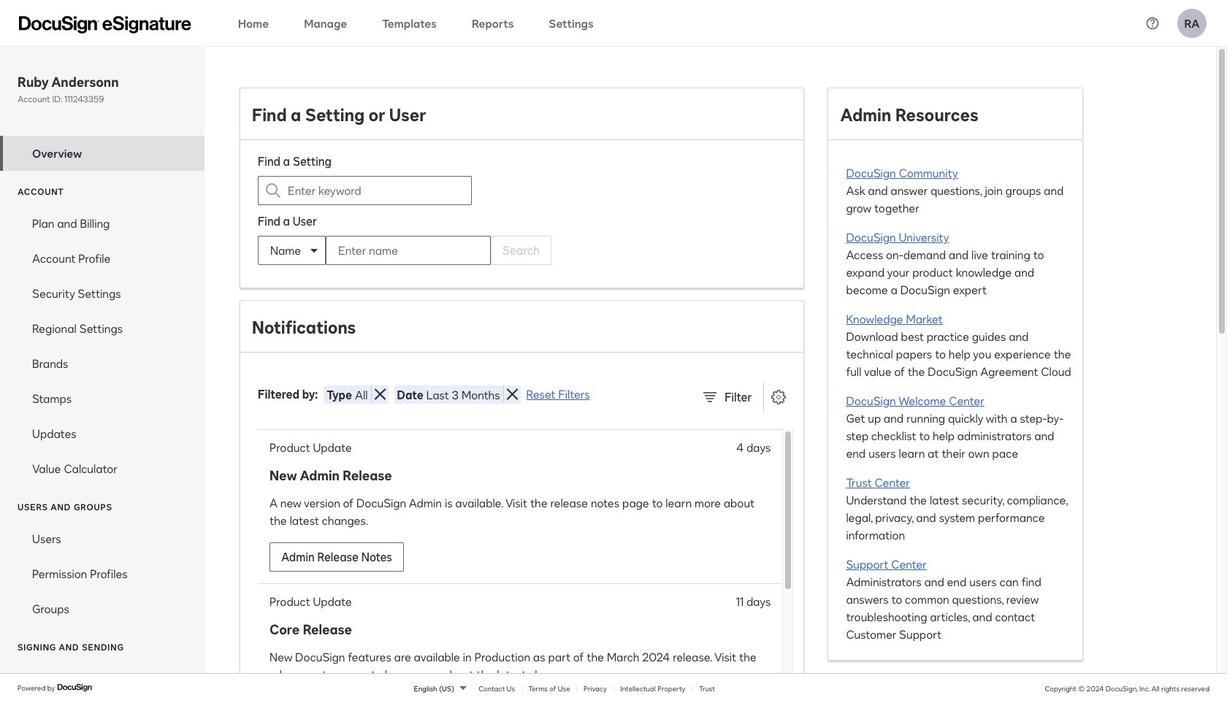 Task type: describe. For each thing, give the bounding box(es) containing it.
docusign admin image
[[19, 16, 191, 33]]

Enter name text field
[[327, 237, 461, 265]]

account element
[[0, 206, 205, 487]]

docusign image
[[57, 683, 94, 694]]



Task type: locate. For each thing, give the bounding box(es) containing it.
Enter keyword text field
[[288, 177, 442, 205]]

users and groups element
[[0, 522, 205, 627]]



